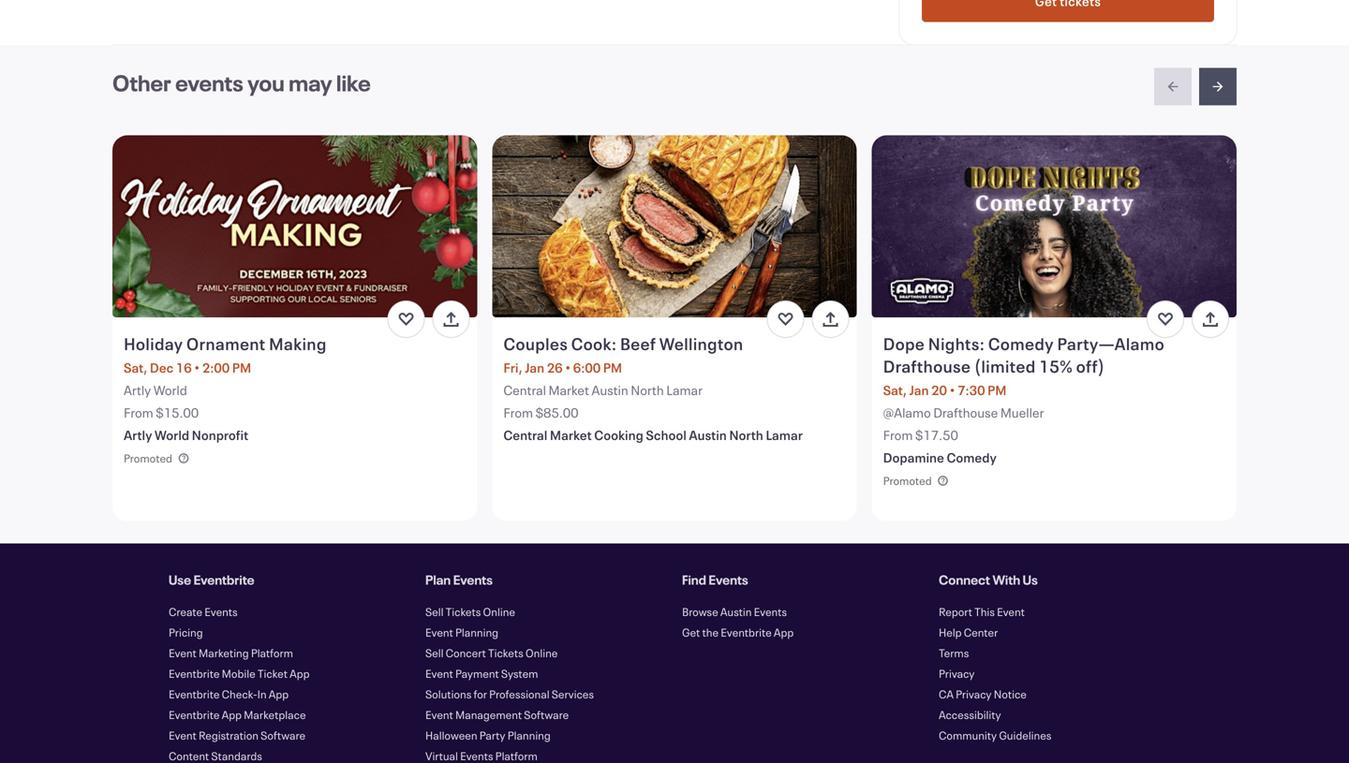 Task type: vqa. For each thing, say whether or not it's contained in the screenshot.
Cafe
no



Task type: describe. For each thing, give the bounding box(es) containing it.
dopamine
[[883, 449, 944, 467]]

site navigation element
[[169, 566, 1181, 764]]

terms link
[[939, 646, 969, 661]]

eventbrite up registration
[[169, 708, 220, 723]]

0 vertical spatial drafthouse
[[883, 355, 971, 378]]

browse austin events link
[[682, 605, 787, 620]]

1 vertical spatial comedy
[[947, 449, 997, 467]]

dope nights: comedy party—alamo drafthouse (limited 15% off) link
[[883, 333, 1230, 378]]

connect with us
[[939, 572, 1038, 589]]

2 central from the top
[[503, 427, 548, 444]]

26
[[547, 360, 563, 377]]

marketplace
[[244, 708, 306, 723]]

create events link
[[169, 605, 238, 620]]

sell tickets online link
[[425, 605, 515, 620]]

pricing link
[[169, 625, 203, 640]]

other events you may like
[[112, 68, 371, 97]]

solutions for professional services link
[[425, 687, 594, 702]]

party
[[480, 729, 506, 744]]

eventbrite mobile ticket app link
[[169, 667, 310, 682]]

event left registration
[[169, 729, 197, 744]]

use eventbrite element
[[169, 602, 410, 764]]

15%
[[1039, 355, 1073, 378]]

events for other
[[175, 68, 243, 97]]

sell concert tickets online link
[[425, 646, 558, 661]]

1 horizontal spatial online
[[526, 646, 558, 661]]

center
[[964, 625, 998, 640]]

halloween
[[425, 729, 477, 744]]

couples
[[503, 333, 568, 355]]

connect
[[939, 572, 990, 589]]

terms
[[939, 646, 969, 661]]

ca privacy notice link
[[939, 687, 1027, 702]]

dope nights: comedy party—alamo drafthouse (limited 15% off) primary image image
[[872, 135, 1237, 318]]

fri,
[[503, 360, 523, 377]]

1 vertical spatial market
[[550, 427, 592, 444]]

eventbrite left check-
[[169, 687, 220, 702]]

notice
[[994, 687, 1027, 702]]

halloween party planning link
[[425, 729, 551, 744]]

0 vertical spatial online
[[483, 605, 515, 620]]

accessibility link
[[939, 708, 1001, 723]]

cook:
[[571, 333, 617, 355]]

mueller
[[1001, 404, 1044, 422]]

marketing
[[199, 646, 249, 661]]

find
[[682, 572, 706, 589]]

1 vertical spatial lamar
[[766, 427, 803, 444]]

• inside holiday ornament making sat, dec 16 •  2:00 pm artly world from $15.00 artly world nonprofit
[[194, 360, 200, 377]]

guidelines
[[999, 729, 1052, 744]]

software inside the create events pricing event marketing platform eventbrite mobile ticket app eventbrite check-in app eventbrite app marketplace event registration software
[[261, 729, 306, 744]]

jan inside couples cook: beef wellington fri, jan 26 •  6:00 pm central market austin north lamar from $85.00 central market cooking school austin north lamar
[[525, 360, 545, 377]]

event registration software link
[[169, 729, 306, 744]]

check-
[[222, 687, 257, 702]]

find events
[[682, 572, 748, 589]]

1 sell from the top
[[425, 605, 444, 620]]

event payment system link
[[425, 667, 538, 682]]

services
[[552, 687, 594, 702]]

cooking
[[594, 427, 644, 444]]

report this event link
[[939, 605, 1025, 620]]

1 vertical spatial austin
[[689, 427, 727, 444]]

report this event help center terms privacy ca privacy notice accessibility community guidelines
[[939, 605, 1052, 744]]

this
[[975, 605, 995, 620]]

0 horizontal spatial planning
[[455, 625, 499, 640]]

ornament
[[186, 333, 266, 355]]

platform
[[251, 646, 293, 661]]

sell tickets online event planning sell concert tickets online event payment system solutions for professional services event management software halloween party planning
[[425, 605, 594, 744]]

app right in
[[269, 687, 289, 702]]

nights:
[[928, 333, 985, 355]]

solutions
[[425, 687, 472, 702]]

event up solutions at the bottom
[[425, 667, 453, 682]]

event up concert
[[425, 625, 453, 640]]

beef
[[620, 333, 656, 355]]

wellington
[[659, 333, 743, 355]]

report
[[939, 605, 973, 620]]

from inside couples cook: beef wellington fri, jan 26 •  6:00 pm central market austin north lamar from $85.00 central market cooking school austin north lamar
[[503, 404, 533, 422]]

event marketing platform link
[[169, 646, 293, 661]]

events inside the create events pricing event marketing platform eventbrite mobile ticket app eventbrite check-in app eventbrite app marketplace event registration software
[[204, 605, 238, 620]]

accessibility
[[939, 708, 1001, 723]]

$17.50
[[915, 427, 958, 444]]

create events pricing event marketing platform eventbrite mobile ticket app eventbrite check-in app eventbrite app marketplace event registration software
[[169, 605, 310, 744]]

get the eventbrite app link
[[682, 625, 794, 640]]

other
[[112, 68, 171, 97]]

couples cook: beef wellington link
[[503, 333, 850, 355]]

privacy link
[[939, 667, 975, 682]]

0 vertical spatial comedy
[[988, 333, 1054, 355]]

event down solutions at the bottom
[[425, 708, 453, 723]]

registration
[[199, 729, 259, 744]]

sat, inside holiday ornament making sat, dec 16 •  2:00 pm artly world from $15.00 artly world nonprofit
[[124, 360, 147, 377]]

plan
[[425, 572, 451, 589]]

the
[[702, 625, 719, 640]]

1 vertical spatial drafthouse
[[933, 404, 998, 422]]

pm inside couples cook: beef wellington fri, jan 26 •  6:00 pm central market austin north lamar from $85.00 central market cooking school austin north lamar
[[603, 360, 622, 377]]

events inside browse austin events get the eventbrite app
[[754, 605, 787, 620]]

payment
[[455, 667, 499, 682]]

holiday ornament making link
[[124, 333, 470, 355]]

like
[[336, 68, 371, 97]]

nonprofit
[[192, 427, 248, 444]]

event down pricing
[[169, 646, 197, 661]]

7:30
[[958, 382, 985, 399]]

event planning link
[[425, 625, 499, 640]]

promoted for drafthouse
[[883, 473, 932, 488]]



Task type: locate. For each thing, give the bounding box(es) containing it.
app
[[774, 625, 794, 640], [290, 667, 310, 682], [269, 687, 289, 702], [222, 708, 242, 723]]

couples cook: beef wellington primary image image
[[492, 135, 857, 318]]

1 horizontal spatial software
[[524, 708, 569, 723]]

online up sell concert tickets online link
[[483, 605, 515, 620]]

1 central from the top
[[503, 382, 546, 399]]

0 vertical spatial north
[[631, 382, 664, 399]]

create
[[169, 605, 202, 620]]

0 horizontal spatial jan
[[525, 360, 545, 377]]

market up the $85.00 at bottom
[[549, 382, 589, 399]]

privacy up accessibility link
[[956, 687, 992, 702]]

promoted down the dopamine
[[883, 473, 932, 488]]

sat,
[[124, 360, 147, 377], [883, 382, 907, 399]]

0 vertical spatial tickets
[[446, 605, 481, 620]]

events up sell tickets online link
[[453, 572, 493, 589]]

events left the you
[[175, 68, 243, 97]]

event inside report this event help center terms privacy ca privacy notice accessibility community guidelines
[[997, 605, 1025, 620]]

pm right 6:00
[[603, 360, 622, 377]]

eventbrite down marketing
[[169, 667, 220, 682]]

privacy down terms 'link'
[[939, 667, 975, 682]]

1 horizontal spatial sat,
[[883, 382, 907, 399]]

software inside sell tickets online event planning sell concert tickets online event payment system solutions for professional services event management software halloween party planning
[[524, 708, 569, 723]]

couples cook: beef wellington fri, jan 26 •  6:00 pm central market austin north lamar from $85.00 central market cooking school austin north lamar
[[503, 333, 803, 444]]

sat, inside the dope nights: comedy party—alamo drafthouse (limited 15% off) sat, jan 20 •  7:30 pm @alamo drafthouse mueller from $17.50 dopamine comedy
[[883, 382, 907, 399]]

pm inside holiday ornament making sat, dec 16 •  2:00 pm artly world from $15.00 artly world nonprofit
[[232, 360, 251, 377]]

connect with us element
[[939, 602, 1181, 746]]

sell down plan
[[425, 605, 444, 620]]

plan events
[[425, 572, 493, 589]]

0 horizontal spatial tickets
[[446, 605, 481, 620]]

sell
[[425, 605, 444, 620], [425, 646, 444, 661]]

• right 20
[[950, 382, 955, 399]]

1 horizontal spatial jan
[[909, 382, 929, 399]]

ticket
[[258, 667, 288, 682]]

artly
[[124, 382, 151, 399], [124, 427, 152, 444]]

dec
[[150, 360, 174, 377]]

world down $15.00
[[155, 427, 189, 444]]

app right ticket
[[290, 667, 310, 682]]

community guidelines link
[[939, 729, 1052, 744]]

jan left 26
[[525, 360, 545, 377]]

@alamo
[[883, 404, 931, 422]]

in
[[257, 687, 267, 702]]

world up $15.00
[[154, 382, 187, 399]]

north right school
[[729, 427, 763, 444]]

party—alamo
[[1057, 333, 1165, 355]]

pm down "(limited"
[[988, 382, 1007, 399]]

events for find
[[709, 572, 748, 589]]

0 vertical spatial sell
[[425, 605, 444, 620]]

• inside the dope nights: comedy party—alamo drafthouse (limited 15% off) sat, jan 20 •  7:30 pm @alamo drafthouse mueller from $17.50 dopamine comedy
[[950, 382, 955, 399]]

jan
[[525, 360, 545, 377], [909, 382, 929, 399]]

1 events from the left
[[204, 605, 238, 620]]

0 horizontal spatial online
[[483, 605, 515, 620]]

plan events element
[[425, 602, 667, 764]]

software down marketplace
[[261, 729, 306, 744]]

market
[[549, 382, 589, 399], [550, 427, 592, 444]]

austin up the get the eventbrite app link
[[720, 605, 752, 620]]

2 vertical spatial austin
[[720, 605, 752, 620]]

events
[[175, 68, 243, 97], [453, 572, 493, 589], [709, 572, 748, 589]]

app down browse austin events link
[[774, 625, 794, 640]]

from left the $85.00 at bottom
[[503, 404, 533, 422]]

management
[[455, 708, 522, 723]]

eventbrite check-in app link
[[169, 687, 289, 702]]

2 horizontal spatial pm
[[988, 382, 1007, 399]]

0 horizontal spatial software
[[261, 729, 306, 744]]

• inside couples cook: beef wellington fri, jan 26 •  6:00 pm central market austin north lamar from $85.00 central market cooking school austin north lamar
[[565, 360, 571, 377]]

2 horizontal spatial from
[[883, 427, 913, 444]]

sat, up '@alamo'
[[883, 382, 907, 399]]

events
[[204, 605, 238, 620], [754, 605, 787, 620]]

eventbrite app marketplace link
[[169, 708, 306, 723]]

concert
[[446, 646, 486, 661]]

app down eventbrite check-in app link
[[222, 708, 242, 723]]

get
[[682, 625, 700, 640]]

1 horizontal spatial •
[[565, 360, 571, 377]]

1 vertical spatial artly
[[124, 427, 152, 444]]

0 vertical spatial planning
[[455, 625, 499, 640]]

6:00
[[573, 360, 601, 377]]

0 vertical spatial market
[[549, 382, 589, 399]]

0 vertical spatial privacy
[[939, 667, 975, 682]]

0 horizontal spatial •
[[194, 360, 200, 377]]

events up the get the eventbrite app link
[[754, 605, 787, 620]]

comedy
[[988, 333, 1054, 355], [947, 449, 997, 467]]

tickets up system
[[488, 646, 524, 661]]

online
[[483, 605, 515, 620], [526, 646, 558, 661]]

north
[[631, 382, 664, 399], [729, 427, 763, 444]]

0 vertical spatial central
[[503, 382, 546, 399]]

1 horizontal spatial pm
[[603, 360, 622, 377]]

1 vertical spatial central
[[503, 427, 548, 444]]

eventbrite down browse austin events link
[[721, 625, 772, 640]]

$15.00
[[156, 404, 199, 422]]

help
[[939, 625, 962, 640]]

1 vertical spatial planning
[[508, 729, 551, 744]]

1 vertical spatial privacy
[[956, 687, 992, 702]]

1 vertical spatial tickets
[[488, 646, 524, 661]]

promoted for dec
[[124, 451, 172, 466]]

from
[[124, 404, 153, 422], [503, 404, 533, 422], [883, 427, 913, 444]]

drafthouse down 7:30
[[933, 404, 998, 422]]

• right 16
[[194, 360, 200, 377]]

eventbrite inside browse austin events get the eventbrite app
[[721, 625, 772, 640]]

0 horizontal spatial events
[[175, 68, 243, 97]]

1 vertical spatial sell
[[425, 646, 444, 661]]

0 vertical spatial software
[[524, 708, 569, 723]]

0 horizontal spatial north
[[631, 382, 664, 399]]

comedy right the nights: on the right of page
[[988, 333, 1054, 355]]

0 vertical spatial lamar
[[666, 382, 703, 399]]

1 vertical spatial jan
[[909, 382, 929, 399]]

$85.00
[[536, 404, 579, 422]]

for
[[474, 687, 487, 702]]

• right 26
[[565, 360, 571, 377]]

arrow left chunky_svg image
[[1166, 79, 1181, 94]]

from left $15.00
[[124, 404, 153, 422]]

use
[[169, 572, 191, 589]]

online up system
[[526, 646, 558, 661]]

0 horizontal spatial lamar
[[666, 382, 703, 399]]

sat, left dec
[[124, 360, 147, 377]]

central down the $85.00 at bottom
[[503, 427, 548, 444]]

1 horizontal spatial north
[[729, 427, 763, 444]]

browse
[[682, 605, 718, 620]]

professional
[[489, 687, 550, 702]]

austin right school
[[689, 427, 727, 444]]

0 vertical spatial jan
[[525, 360, 545, 377]]

0 horizontal spatial promoted
[[124, 451, 172, 466]]

comedy down $17.50
[[947, 449, 997, 467]]

use eventbrite
[[169, 572, 255, 589]]

software
[[524, 708, 569, 723], [261, 729, 306, 744]]

drafthouse up 20
[[883, 355, 971, 378]]

central down fri,
[[503, 382, 546, 399]]

help center link
[[939, 625, 998, 640]]

2 horizontal spatial events
[[709, 572, 748, 589]]

software down services
[[524, 708, 569, 723]]

tickets
[[446, 605, 481, 620], [488, 646, 524, 661]]

16
[[176, 360, 192, 377]]

off)
[[1076, 355, 1105, 378]]

system
[[501, 667, 538, 682]]

us
[[1023, 572, 1038, 589]]

1 horizontal spatial planning
[[508, 729, 551, 744]]

dope
[[883, 333, 925, 355]]

1 artly from the top
[[124, 382, 151, 399]]

austin
[[592, 382, 628, 399], [689, 427, 727, 444], [720, 605, 752, 620]]

from inside the dope nights: comedy party—alamo drafthouse (limited 15% off) sat, jan 20 •  7:30 pm @alamo drafthouse mueller from $17.50 dopamine comedy
[[883, 427, 913, 444]]

0 horizontal spatial from
[[124, 404, 153, 422]]

2 horizontal spatial •
[[950, 382, 955, 399]]

you
[[247, 68, 285, 97]]

market down the $85.00 at bottom
[[550, 427, 592, 444]]

holiday
[[124, 333, 183, 355]]

school
[[646, 427, 687, 444]]

holiday ornament making primary image image
[[112, 135, 477, 318]]

1 horizontal spatial tickets
[[488, 646, 524, 661]]

0 vertical spatial world
[[154, 382, 187, 399]]

planning right party
[[508, 729, 551, 744]]

north down beef
[[631, 382, 664, 399]]

0 vertical spatial austin
[[592, 382, 628, 399]]

austin down 6:00
[[592, 382, 628, 399]]

may
[[289, 68, 332, 97]]

from down '@alamo'
[[883, 427, 913, 444]]

events inside article
[[175, 68, 243, 97]]

sell left concert
[[425, 646, 444, 661]]

event management software link
[[425, 708, 569, 723]]

events up browse austin events link
[[709, 572, 748, 589]]

2 events from the left
[[754, 605, 787, 620]]

1 horizontal spatial promoted
[[883, 473, 932, 488]]

(limited
[[974, 355, 1036, 378]]

1 vertical spatial online
[[526, 646, 558, 661]]

1 vertical spatial sat,
[[883, 382, 907, 399]]

dope nights: comedy party—alamo drafthouse (limited 15% off) sat, jan 20 •  7:30 pm @alamo drafthouse mueller from $17.50 dopamine comedy
[[883, 333, 1165, 467]]

0 horizontal spatial sat,
[[124, 360, 147, 377]]

browse austin events get the eventbrite app
[[682, 605, 794, 640]]

0 horizontal spatial events
[[204, 605, 238, 620]]

events down use eventbrite
[[204, 605, 238, 620]]

2 artly from the top
[[124, 427, 152, 444]]

1 vertical spatial north
[[729, 427, 763, 444]]

pm right 2:00
[[232, 360, 251, 377]]

0 horizontal spatial pm
[[232, 360, 251, 377]]

app inside browse austin events get the eventbrite app
[[774, 625, 794, 640]]

planning down sell tickets online link
[[455, 625, 499, 640]]

0 vertical spatial sat,
[[124, 360, 147, 377]]

from inside holiday ornament making sat, dec 16 •  2:00 pm artly world from $15.00 artly world nonprofit
[[124, 404, 153, 422]]

making
[[269, 333, 327, 355]]

pricing
[[169, 625, 203, 640]]

2 sell from the top
[[425, 646, 444, 661]]

arrow right chunky_svg image
[[1211, 79, 1226, 94]]

jan inside the dope nights: comedy party—alamo drafthouse (limited 15% off) sat, jan 20 •  7:30 pm @alamo drafthouse mueller from $17.50 dopamine comedy
[[909, 382, 929, 399]]

1 vertical spatial world
[[155, 427, 189, 444]]

pm inside the dope nights: comedy party—alamo drafthouse (limited 15% off) sat, jan 20 •  7:30 pm @alamo drafthouse mueller from $17.50 dopamine comedy
[[988, 382, 1007, 399]]

events for plan
[[453, 572, 493, 589]]

1 vertical spatial promoted
[[883, 473, 932, 488]]

jan left 20
[[909, 382, 929, 399]]

event
[[997, 605, 1025, 620], [425, 625, 453, 640], [169, 646, 197, 661], [425, 667, 453, 682], [425, 708, 453, 723], [169, 729, 197, 744]]

eventbrite up create events link on the left bottom of the page
[[194, 572, 255, 589]]

austin inside browse austin events get the eventbrite app
[[720, 605, 752, 620]]

promoted down $15.00
[[124, 451, 172, 466]]

ca
[[939, 687, 954, 702]]

find events element
[[682, 602, 924, 643]]

0 vertical spatial artly
[[124, 382, 151, 399]]

1 horizontal spatial lamar
[[766, 427, 803, 444]]

1 horizontal spatial from
[[503, 404, 533, 422]]

with
[[993, 572, 1021, 589]]

holiday ornament making sat, dec 16 •  2:00 pm artly world from $15.00 artly world nonprofit
[[124, 333, 327, 444]]

lamar
[[666, 382, 703, 399], [766, 427, 803, 444]]

tickets up event planning link
[[446, 605, 481, 620]]

1 vertical spatial software
[[261, 729, 306, 744]]

20
[[931, 382, 947, 399]]

1 horizontal spatial events
[[453, 572, 493, 589]]

0 vertical spatial promoted
[[124, 451, 172, 466]]

event right this on the bottom of page
[[997, 605, 1025, 620]]

1 horizontal spatial events
[[754, 605, 787, 620]]

other events you may like article
[[0, 0, 1349, 521]]



